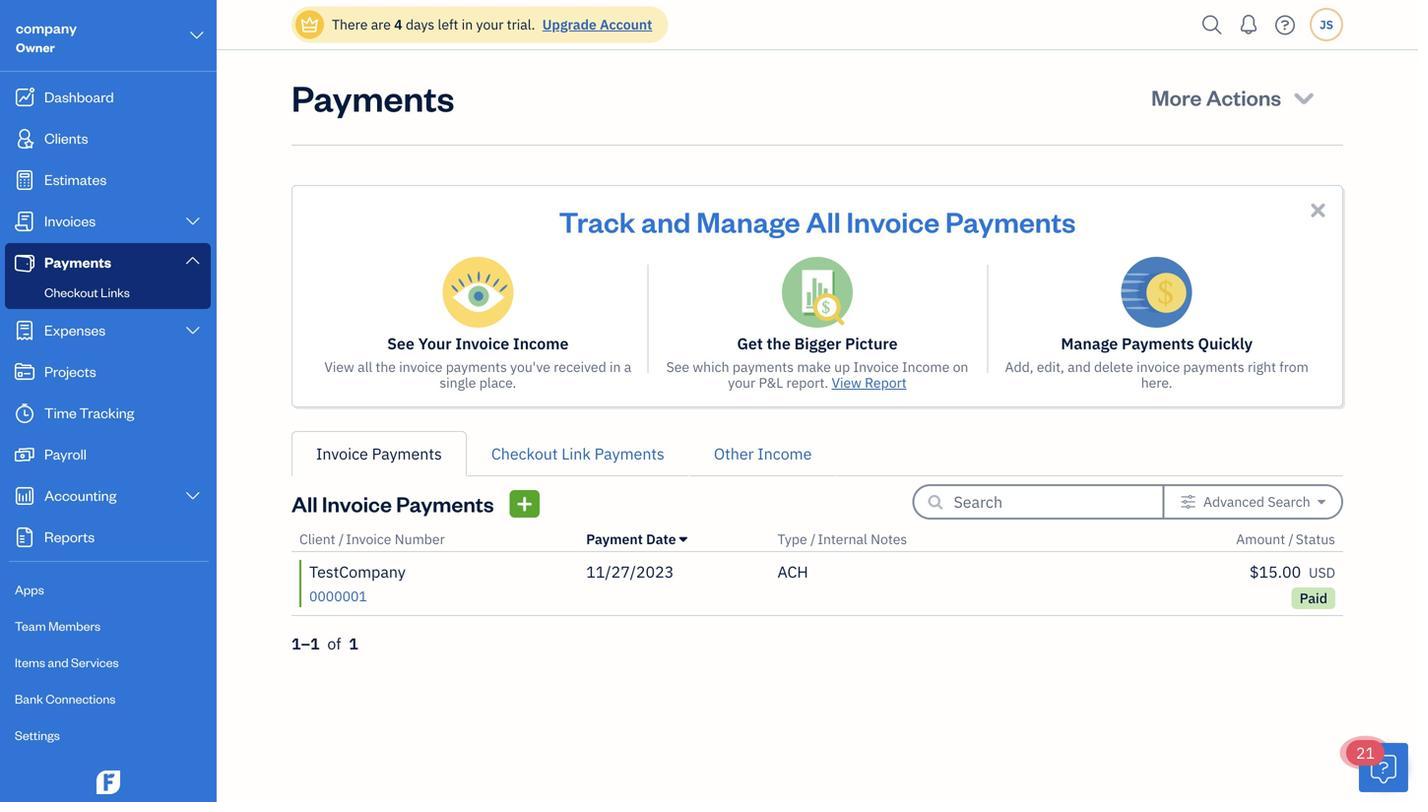 Task type: vqa. For each thing, say whether or not it's contained in the screenshot.
payments within the 'See which payments make up Invoice Income on your P&L report.'
yes



Task type: locate. For each thing, give the bounding box(es) containing it.
1–1 of 1
[[292, 634, 358, 655]]

payments
[[446, 358, 507, 376], [733, 358, 794, 376], [1184, 358, 1245, 376]]

received
[[554, 358, 607, 376]]

up
[[835, 358, 850, 376]]

search image
[[1197, 10, 1228, 40]]

see left your
[[387, 333, 415, 354]]

0 horizontal spatial manage
[[697, 203, 801, 240]]

chevron large down image
[[188, 24, 206, 47], [184, 323, 202, 339], [184, 489, 202, 504]]

2 vertical spatial income
[[758, 444, 812, 465]]

2 payments from the left
[[733, 358, 794, 376]]

invoice
[[847, 203, 940, 240], [456, 333, 509, 354], [854, 358, 899, 376], [316, 444, 368, 465], [322, 490, 392, 518], [346, 531, 392, 549]]

chevron large down image up payments link
[[184, 214, 202, 230]]

make
[[797, 358, 831, 376]]

tracking
[[79, 403, 134, 422]]

0 vertical spatial chevron large down image
[[184, 214, 202, 230]]

js button
[[1310, 8, 1344, 41]]

the inside see your invoice income view all the invoice payments you've received in a single place.
[[376, 358, 396, 376]]

all up get the bigger picture
[[806, 203, 841, 240]]

1 invoice from the left
[[399, 358, 443, 376]]

2 vertical spatial chevron large down image
[[184, 489, 202, 504]]

and right edit,
[[1068, 358, 1091, 376]]

payroll
[[44, 445, 87, 464]]

accounting
[[44, 486, 117, 505]]

testcompany
[[309, 562, 406, 583]]

resource center badge image
[[1360, 744, 1409, 793]]

income inside see which payments make up invoice income on your p&l report.
[[902, 358, 950, 376]]

1 vertical spatial income
[[902, 358, 950, 376]]

in left the a
[[610, 358, 621, 376]]

0000001 link
[[309, 586, 367, 606]]

there are 4 days left in your trial. upgrade account
[[332, 15, 653, 33]]

1 horizontal spatial income
[[758, 444, 812, 465]]

view inside see your invoice income view all the invoice payments you've received in a single place.
[[325, 358, 354, 376]]

1 horizontal spatial the
[[767, 333, 791, 354]]

the
[[767, 333, 791, 354], [376, 358, 396, 376]]

1 chevron large down image from the top
[[184, 214, 202, 230]]

advanced search button
[[1165, 487, 1342, 518]]

the right get
[[767, 333, 791, 354]]

other income link
[[689, 431, 837, 477]]

see your invoice income view all the invoice payments you've received in a single place.
[[325, 333, 632, 392]]

actions
[[1207, 83, 1282, 111]]

0 vertical spatial and
[[641, 203, 691, 240]]

see inside see your invoice income view all the invoice payments you've received in a single place.
[[387, 333, 415, 354]]

1 vertical spatial and
[[1068, 358, 1091, 376]]

checkout
[[44, 284, 98, 300], [491, 444, 558, 465]]

there
[[332, 15, 368, 33]]

2 vertical spatial and
[[48, 655, 69, 671]]

the right all
[[376, 358, 396, 376]]

checkout up the expenses
[[44, 284, 98, 300]]

2 / from the left
[[811, 531, 816, 549]]

invoice right delete
[[1137, 358, 1180, 376]]

1 vertical spatial all
[[292, 490, 318, 518]]

0 horizontal spatial /
[[339, 531, 344, 549]]

0 vertical spatial checkout
[[44, 284, 98, 300]]

1 vertical spatial the
[[376, 358, 396, 376]]

invoice for payments
[[1137, 358, 1180, 376]]

expenses
[[44, 321, 106, 339]]

advanced search
[[1204, 493, 1311, 511]]

accounting link
[[5, 477, 211, 516]]

checkout for checkout link payments
[[491, 444, 558, 465]]

0 horizontal spatial caretdown image
[[680, 532, 687, 548]]

team
[[15, 618, 46, 634]]

0 horizontal spatial income
[[513, 333, 569, 354]]

1 horizontal spatial checkout
[[491, 444, 558, 465]]

invoice inside see your invoice income view all the invoice payments you've received in a single place.
[[456, 333, 509, 354]]

1 horizontal spatial your
[[728, 374, 756, 392]]

/ for status
[[1289, 531, 1294, 549]]

1 vertical spatial see
[[667, 358, 690, 376]]

1 vertical spatial chevron large down image
[[184, 323, 202, 339]]

3 / from the left
[[1289, 531, 1294, 549]]

view left all
[[325, 358, 354, 376]]

services
[[71, 655, 119, 671]]

0 horizontal spatial invoice
[[399, 358, 443, 376]]

0 vertical spatial manage
[[697, 203, 801, 240]]

chevron large down image for accounting
[[184, 489, 202, 504]]

and right track
[[641, 203, 691, 240]]

payments down quickly
[[1184, 358, 1245, 376]]

1 vertical spatial manage
[[1061, 333, 1118, 354]]

1 vertical spatial checkout
[[491, 444, 558, 465]]

1 horizontal spatial and
[[641, 203, 691, 240]]

0 horizontal spatial checkout
[[44, 284, 98, 300]]

see which payments make up invoice income on your p&l report.
[[667, 358, 969, 392]]

invoice inside see your invoice income view all the invoice payments you've received in a single place.
[[399, 358, 443, 376]]

in right left at the left top
[[462, 15, 473, 33]]

0 vertical spatial income
[[513, 333, 569, 354]]

view
[[325, 358, 354, 376], [832, 374, 862, 392]]

other
[[714, 444, 754, 465]]

income right "other"
[[758, 444, 812, 465]]

2 horizontal spatial income
[[902, 358, 950, 376]]

invoice down your
[[399, 358, 443, 376]]

see inside see which payments make up invoice income on your p&l report.
[[667, 358, 690, 376]]

1 horizontal spatial payments
[[733, 358, 794, 376]]

payments inside manage payments quickly add, edit, and delete invoice payments right from here.
[[1122, 333, 1195, 354]]

payments
[[292, 74, 455, 121], [946, 203, 1076, 240], [44, 253, 111, 271], [1122, 333, 1195, 354], [372, 444, 442, 465], [595, 444, 665, 465], [396, 490, 494, 518]]

advanced
[[1204, 493, 1265, 511]]

view right make
[[832, 374, 862, 392]]

on
[[953, 358, 969, 376]]

client image
[[13, 129, 36, 149]]

chevron large down image
[[184, 214, 202, 230], [184, 253, 202, 268]]

caretdown image
[[1318, 495, 1326, 510], [680, 532, 687, 548]]

type button
[[778, 531, 808, 549]]

1 vertical spatial your
[[728, 374, 756, 392]]

2 horizontal spatial and
[[1068, 358, 1091, 376]]

1 vertical spatial chevron large down image
[[184, 253, 202, 268]]

caretdown image inside advanced search dropdown button
[[1318, 495, 1326, 510]]

invoice inside manage payments quickly add, edit, and delete invoice payments right from here.
[[1137, 358, 1180, 376]]

chevron large down image for payments
[[184, 253, 202, 268]]

4
[[394, 15, 403, 33]]

apps
[[15, 582, 44, 598]]

checkout up the add a new payment image
[[491, 444, 558, 465]]

payments inside 'main' element
[[44, 253, 111, 271]]

status
[[1296, 531, 1336, 549]]

3 payments from the left
[[1184, 358, 1245, 376]]

payments inside see your invoice income view all the invoice payments you've received in a single place.
[[446, 358, 507, 376]]

payment image
[[13, 253, 36, 273]]

invoices link
[[5, 202, 211, 241]]

payments down your
[[446, 358, 507, 376]]

and
[[641, 203, 691, 240], [1068, 358, 1091, 376], [48, 655, 69, 671]]

0 vertical spatial chevron large down image
[[188, 24, 206, 47]]

0 horizontal spatial payments
[[446, 358, 507, 376]]

1 payments from the left
[[446, 358, 507, 376]]

see left the which
[[667, 358, 690, 376]]

0 vertical spatial caretdown image
[[1318, 495, 1326, 510]]

chevron large down image inside accounting link
[[184, 489, 202, 504]]

0 horizontal spatial the
[[376, 358, 396, 376]]

2 chevron large down image from the top
[[184, 253, 202, 268]]

in inside see your invoice income view all the invoice payments you've received in a single place.
[[610, 358, 621, 376]]

invoice payments
[[316, 444, 442, 465]]

1 vertical spatial caretdown image
[[680, 532, 687, 548]]

estimates link
[[5, 161, 211, 200]]

report image
[[13, 528, 36, 548]]

0 vertical spatial your
[[476, 15, 504, 33]]

1 vertical spatial in
[[610, 358, 621, 376]]

0 vertical spatial the
[[767, 333, 791, 354]]

0 vertical spatial see
[[387, 333, 415, 354]]

client
[[299, 531, 335, 549]]

1 horizontal spatial caretdown image
[[1318, 495, 1326, 510]]

income
[[513, 333, 569, 354], [902, 358, 950, 376], [758, 444, 812, 465]]

payments for add,
[[1184, 358, 1245, 376]]

report
[[865, 374, 907, 392]]

caretdown image right date
[[680, 532, 687, 548]]

single
[[440, 374, 476, 392]]

income inside see your invoice income view all the invoice payments you've received in a single place.
[[513, 333, 569, 354]]

invoice inside see which payments make up invoice income on your p&l report.
[[854, 358, 899, 376]]

and inside 'main' element
[[48, 655, 69, 671]]

manage inside manage payments quickly add, edit, and delete invoice payments right from here.
[[1061, 333, 1118, 354]]

expense image
[[13, 321, 36, 341]]

/ for invoice
[[339, 531, 344, 549]]

dashboard image
[[13, 88, 36, 107]]

checkout for checkout links
[[44, 284, 98, 300]]

members
[[48, 618, 101, 634]]

0 vertical spatial in
[[462, 15, 473, 33]]

1 horizontal spatial view
[[832, 374, 862, 392]]

checkout inside 'main' element
[[44, 284, 98, 300]]

js
[[1320, 17, 1334, 33]]

and right items
[[48, 655, 69, 671]]

1 horizontal spatial in
[[610, 358, 621, 376]]

all
[[806, 203, 841, 240], [292, 490, 318, 518]]

and for manage
[[641, 203, 691, 240]]

settings link
[[5, 719, 211, 754]]

1 horizontal spatial manage
[[1061, 333, 1118, 354]]

1 horizontal spatial /
[[811, 531, 816, 549]]

income up you've
[[513, 333, 569, 354]]

/ right client
[[339, 531, 344, 549]]

see
[[387, 333, 415, 354], [667, 358, 690, 376]]

your
[[418, 333, 452, 354]]

0 horizontal spatial see
[[387, 333, 415, 354]]

your left trial.
[[476, 15, 504, 33]]

more actions
[[1152, 83, 1282, 111]]

/ left status
[[1289, 531, 1294, 549]]

1 horizontal spatial see
[[667, 358, 690, 376]]

upgrade
[[543, 15, 597, 33]]

payments inside manage payments quickly add, edit, and delete invoice payments right from here.
[[1184, 358, 1245, 376]]

settings
[[15, 728, 60, 744]]

caretdown image right search
[[1318, 495, 1326, 510]]

invoice image
[[13, 212, 36, 232]]

reports
[[44, 528, 95, 546]]

delete
[[1095, 358, 1134, 376]]

see for which
[[667, 358, 690, 376]]

your left p&l
[[728, 374, 756, 392]]

2 horizontal spatial payments
[[1184, 358, 1245, 376]]

2 invoice from the left
[[1137, 358, 1180, 376]]

type
[[778, 531, 808, 549]]

chevron large down image up checkout links link
[[184, 253, 202, 268]]

dashboard
[[44, 87, 114, 106]]

items and services link
[[5, 646, 211, 681]]

you've
[[510, 358, 551, 376]]

1 horizontal spatial invoice
[[1137, 358, 1180, 376]]

company
[[16, 18, 77, 37]]

all up client
[[292, 490, 318, 518]]

timer image
[[13, 404, 36, 424]]

ach
[[778, 562, 809, 583]]

time
[[44, 403, 77, 422]]

/ right type at the right of page
[[811, 531, 816, 549]]

21 button
[[1347, 741, 1409, 793]]

payment date button
[[586, 531, 687, 549]]

0 horizontal spatial view
[[325, 358, 354, 376]]

0 horizontal spatial in
[[462, 15, 473, 33]]

amount
[[1237, 531, 1286, 549]]

2 horizontal spatial /
[[1289, 531, 1294, 549]]

1 horizontal spatial all
[[806, 203, 841, 240]]

checkout link payments
[[491, 444, 665, 465]]

0 horizontal spatial and
[[48, 655, 69, 671]]

1–1
[[292, 634, 320, 655]]

income left on
[[902, 358, 950, 376]]

chevron large down image for expenses
[[184, 323, 202, 339]]

payments down get
[[733, 358, 794, 376]]

1 / from the left
[[339, 531, 344, 549]]

days
[[406, 15, 435, 33]]



Task type: describe. For each thing, give the bounding box(es) containing it.
owner
[[16, 39, 55, 55]]

crown image
[[299, 14, 320, 35]]

add,
[[1005, 358, 1034, 376]]

amount button
[[1237, 531, 1286, 549]]

bank connections link
[[5, 683, 211, 717]]

upgrade account link
[[539, 15, 653, 33]]

close image
[[1307, 199, 1330, 222]]

checkout link payments link
[[467, 431, 689, 477]]

$15.00 usd paid
[[1250, 562, 1336, 608]]

1
[[349, 634, 358, 655]]

Search text field
[[954, 487, 1131, 518]]

paid
[[1300, 590, 1328, 608]]

a
[[624, 358, 632, 376]]

time tracking
[[44, 403, 134, 422]]

11/27/2023
[[586, 562, 674, 583]]

and inside manage payments quickly add, edit, and delete invoice payments right from here.
[[1068, 358, 1091, 376]]

add a new payment image
[[516, 493, 534, 516]]

expenses link
[[5, 311, 211, 351]]

all invoice payments
[[292, 490, 494, 518]]

items
[[15, 655, 45, 671]]

p&l
[[759, 374, 783, 392]]

caretdown image inside payment date button
[[680, 532, 687, 548]]

0 vertical spatial all
[[806, 203, 841, 240]]

go to help image
[[1270, 10, 1301, 40]]

payment date
[[586, 531, 676, 549]]

see your invoice income image
[[443, 257, 514, 328]]

project image
[[13, 363, 36, 382]]

payroll link
[[5, 435, 211, 475]]

team members
[[15, 618, 101, 634]]

place.
[[480, 374, 517, 392]]

are
[[371, 15, 391, 33]]

of
[[327, 634, 341, 655]]

estimates
[[44, 170, 107, 189]]

notifications image
[[1233, 5, 1265, 44]]

21
[[1357, 743, 1375, 764]]

projects link
[[5, 353, 211, 392]]

0 horizontal spatial your
[[476, 15, 504, 33]]

from
[[1280, 358, 1309, 376]]

bigger
[[795, 333, 842, 354]]

amount / status
[[1237, 531, 1336, 549]]

here.
[[1141, 374, 1173, 392]]

manage payments quickly add, edit, and delete invoice payments right from here.
[[1005, 333, 1309, 392]]

apps link
[[5, 573, 211, 608]]

invoices
[[44, 211, 96, 230]]

bank
[[15, 691, 43, 707]]

link
[[562, 444, 591, 465]]

freshbooks image
[[93, 771, 124, 795]]

other income
[[714, 444, 812, 465]]

company owner
[[16, 18, 77, 55]]

manage payments quickly image
[[1122, 257, 1193, 328]]

team members link
[[5, 610, 211, 644]]

get the bigger picture image
[[782, 257, 853, 328]]

/ for internal
[[811, 531, 816, 549]]

settings image
[[1181, 495, 1197, 510]]

number
[[395, 531, 445, 549]]

invoice for your
[[399, 358, 443, 376]]

money image
[[13, 445, 36, 465]]

checkout links link
[[9, 281, 207, 304]]

account
[[600, 15, 653, 33]]

and for services
[[48, 655, 69, 671]]

estimate image
[[13, 170, 36, 190]]

payments link
[[5, 243, 211, 281]]

items and services
[[15, 655, 119, 671]]

payments inside "link"
[[372, 444, 442, 465]]

main element
[[0, 0, 266, 803]]

your inside see which payments make up invoice income on your p&l report.
[[728, 374, 756, 392]]

bank connections
[[15, 691, 116, 707]]

connections
[[46, 691, 116, 707]]

track
[[559, 203, 636, 240]]

usd
[[1309, 564, 1336, 582]]

view report
[[832, 374, 907, 392]]

$15.00
[[1250, 562, 1302, 583]]

track and manage all invoice payments
[[559, 203, 1076, 240]]

invoice payments link
[[292, 431, 467, 477]]

type / internal notes
[[778, 531, 908, 549]]

right
[[1248, 358, 1277, 376]]

chevron large down image for invoices
[[184, 214, 202, 230]]

get the bigger picture
[[737, 333, 898, 354]]

checkout links
[[44, 284, 130, 300]]

payment
[[586, 531, 643, 549]]

reports link
[[5, 518, 211, 558]]

client / invoice number
[[299, 531, 445, 549]]

links
[[101, 284, 130, 300]]

internal
[[818, 531, 868, 549]]

picture
[[845, 333, 898, 354]]

dashboard link
[[5, 78, 211, 117]]

payments inside see which payments make up invoice income on your p&l report.
[[733, 358, 794, 376]]

time tracking link
[[5, 394, 211, 433]]

get
[[737, 333, 763, 354]]

chart image
[[13, 487, 36, 506]]

left
[[438, 15, 459, 33]]

see for your
[[387, 333, 415, 354]]

invoice inside "link"
[[316, 444, 368, 465]]

more actions button
[[1134, 74, 1336, 121]]

trial.
[[507, 15, 535, 33]]

chevrondown image
[[1291, 84, 1318, 111]]

0 horizontal spatial all
[[292, 490, 318, 518]]

clients link
[[5, 119, 211, 159]]

testcompany 0000001
[[309, 562, 406, 606]]

payments for income
[[446, 358, 507, 376]]

date
[[646, 531, 676, 549]]



